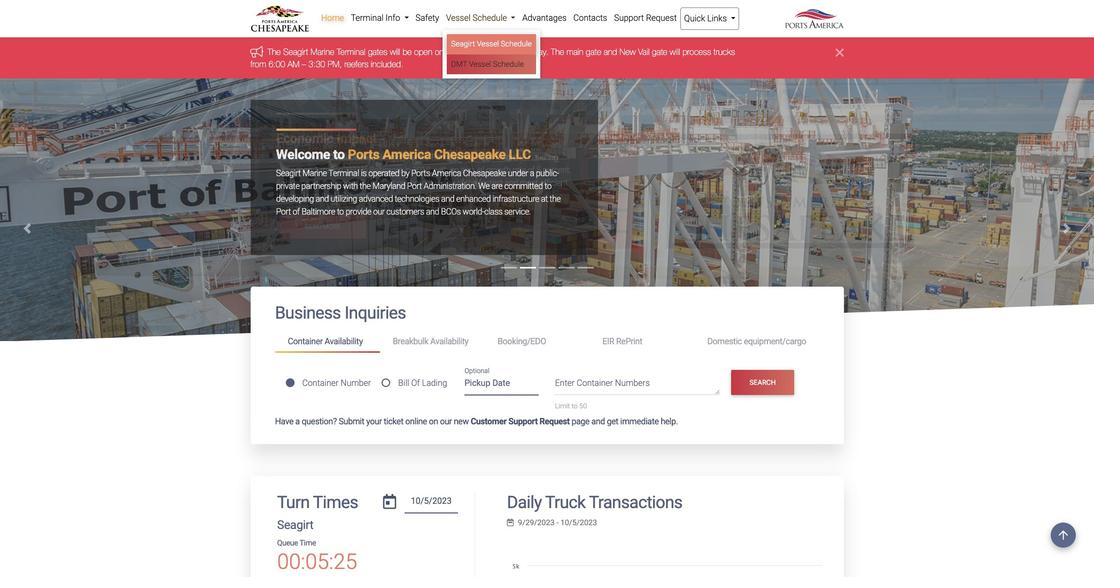 Task type: describe. For each thing, give the bounding box(es) containing it.
rate
[[512, 165, 526, 175]]

terminal left info
[[351, 13, 383, 23]]

record
[[495, 152, 518, 163]]

efficient
[[540, 178, 568, 188]]

and inside 00:05:25 main content
[[591, 417, 605, 427]]

container availability
[[288, 337, 363, 347]]

links
[[707, 13, 727, 24]]

support request link
[[611, 7, 680, 29]]

vessel inside "vessel schedule" link
[[446, 13, 470, 23]]

of inside seagirt marine terminal is operated by ports america chesapeake under a public- private partnership with the maryland port administration.                         we are committed to developing and utilizing advanced technologies and enhanced infrastructure at the port of baltimore to provide                         our customers and bcos world-class service.
[[293, 207, 300, 217]]

quick
[[684, 13, 705, 24]]

5
[[536, 165, 541, 175]]

infrastructure
[[492, 194, 539, 204]]

process
[[682, 47, 711, 57]]

breakbulk availability
[[393, 337, 468, 347]]

annual
[[461, 165, 484, 175]]

terminal inside the seagirt marine terminal gates will be open on october 9th, columbus day. the main gate and new vail gate will process trucks from 6:00 am – 3:30 pm, reefers included.
[[337, 47, 366, 57]]

on inside 00:05:25 main content
[[429, 417, 438, 427]]

of left "5"
[[528, 165, 535, 175]]

advantages link
[[519, 7, 570, 29]]

world-
[[463, 207, 484, 217]]

to up million
[[333, 147, 345, 162]]

breakbulk availability link
[[380, 332, 485, 352]]

–
[[302, 59, 306, 69]]

limit to 50
[[555, 403, 587, 411]]

enter
[[555, 378, 575, 389]]

request inside 00:05:25 main content
[[540, 417, 570, 427]]

advantages
[[522, 13, 567, 23]]

seagirt for seagirt vessel schedule
[[451, 40, 475, 49]]

to inside 00:05:25 main content
[[572, 403, 578, 411]]

seagirt inside the seagirt marine terminal gates will be open on october 9th, columbus day. the main gate and new vail gate will process trucks from 6:00 am – 3:30 pm, reefers included.
[[283, 47, 308, 57]]

terminals
[[276, 191, 309, 201]]

2018,
[[412, 165, 432, 175]]

optional
[[465, 367, 489, 375]]

are
[[491, 181, 502, 191]]

ports inside seagirt marine terminal is operated by ports america chesapeake under a public- private partnership with the maryland port administration.                         we are committed to developing and utilizing advanced technologies and enhanced infrastructure at the port of baltimore to provide                         our customers and bcos world-class service.
[[411, 168, 430, 178]]

contacts
[[573, 13, 607, 23]]

00:05:25 main content
[[242, 287, 852, 578]]

utilizing
[[331, 194, 357, 204]]

close image
[[836, 46, 844, 59]]

calendar week image
[[507, 519, 514, 527]]

of right one at left top
[[457, 178, 464, 188]]

1 gate from the left
[[586, 47, 601, 57]]

the seagirt marine terminal gates will be open on october 9th, columbus day. the main gate and new vail gate will process trucks from 6:00 am – 3:30 pm, reefers included. link
[[250, 47, 735, 69]]

of up the rate
[[519, 152, 526, 163]]

to down public-
[[545, 181, 551, 191]]

online
[[405, 417, 427, 427]]

-
[[556, 519, 559, 528]]

ports america chesapeake image
[[0, 79, 1094, 553]]

have a question? submit your ticket online on our new customer support request page and get immediate help.
[[275, 417, 678, 427]]

partnership
[[301, 181, 341, 191]]

our inside seagirt marine terminal is operated by ports america chesapeake under a public- private partnership with the maryland port administration.                         we are committed to developing and utilizing advanced technologies and enhanced infrastructure at the port of baltimore to provide                         our customers and bcos world-class service.
[[373, 207, 385, 217]]

more
[[323, 223, 340, 231]]

truck
[[545, 493, 585, 513]]

container for container availability
[[288, 337, 323, 347]]

read more link
[[279, 214, 366, 239]]

0 vertical spatial request
[[646, 13, 677, 23]]

immediate
[[620, 417, 659, 427]]

1 horizontal spatial america
[[382, 147, 431, 162]]

9/29/2023 - 10/5/2023
[[518, 519, 597, 528]]

ports america chesapeake's seagirt marine terminal has set a record of handling more than 1 million teu in baltimore in 2018,                         with an annual growth rate of 5 percent. achieving an average of 37 moves per hour, it is one of the fastest and most efficient terminals on the u.s. east coast.
[[276, 152, 571, 201]]

get
[[607, 417, 618, 427]]

seagirt vessel schedule
[[451, 40, 532, 49]]

equipment/cargo
[[744, 337, 806, 347]]

domestic
[[707, 337, 742, 347]]

daily truck transactions
[[507, 493, 682, 513]]

a inside ports america chesapeake's seagirt marine terminal has set a record of handling more than 1 million teu in baltimore in 2018,                         with an annual growth rate of 5 percent. achieving an average of 37 moves per hour, it is one of the fastest and most efficient terminals on the u.s. east coast.
[[489, 152, 493, 163]]

achieving
[[276, 178, 310, 188]]

1
[[314, 165, 318, 175]]

dmt vessel schedule
[[451, 60, 524, 69]]

home link
[[318, 7, 347, 29]]

transactions
[[589, 493, 682, 513]]

0 horizontal spatial port
[[276, 207, 291, 217]]

business
[[275, 303, 341, 323]]

search button
[[731, 371, 794, 395]]

operated
[[368, 168, 399, 178]]

9th,
[[478, 47, 491, 57]]

on inside the seagirt marine terminal gates will be open on october 9th, columbus day. the main gate and new vail gate will process trucks from 6:00 am – 3:30 pm, reefers included.
[[435, 47, 444, 57]]

terminal info link
[[347, 7, 412, 29]]

availability for breakbulk availability
[[430, 337, 468, 347]]

private
[[276, 181, 299, 191]]

and left bcos
[[426, 207, 439, 217]]

enter container numbers
[[555, 378, 650, 389]]

0 vertical spatial an
[[450, 165, 459, 175]]

the seagirt marine terminal gates will be open on october 9th, columbus day. the main gate and new vail gate will process trucks from 6:00 am – 3:30 pm, reefers included. alert
[[0, 38, 1094, 79]]

domestic equipment/cargo link
[[694, 332, 819, 352]]

from
[[250, 59, 266, 69]]

Enter Container Numbers text field
[[555, 377, 720, 396]]

with inside ports america chesapeake's seagirt marine terminal has set a record of handling more than 1 million teu in baltimore in 2018,                         with an annual growth rate of 5 percent. achieving an average of 37 moves per hour, it is one of the fastest and most efficient terminals on the u.s. east coast.
[[433, 165, 448, 175]]

schedule for dmt vessel schedule
[[493, 60, 524, 69]]

quick links link
[[680, 7, 739, 30]]

columbus
[[494, 47, 530, 57]]

0 horizontal spatial an
[[312, 178, 320, 188]]

teu
[[345, 165, 359, 175]]

service.
[[504, 207, 531, 217]]

bill
[[398, 378, 409, 388]]

00:05:25
[[277, 550, 357, 575]]

lading
[[422, 378, 447, 388]]

america inside ports america chesapeake's seagirt marine terminal has set a record of handling more than 1 million teu in baltimore in 2018,                         with an annual growth rate of 5 percent. achieving an average of 37 moves per hour, it is one of the fastest and most efficient terminals on the u.s. east coast.
[[297, 152, 326, 163]]

0 vertical spatial chesapeake
[[434, 147, 506, 162]]

marine inside seagirt marine terminal is operated by ports america chesapeake under a public- private partnership with the maryland port administration.                         we are committed to developing and utilizing advanced technologies and enhanced infrastructure at the port of baltimore to provide                         our customers and bcos world-class service.
[[303, 168, 327, 178]]

u.s.
[[334, 191, 348, 201]]

marine inside the seagirt marine terminal gates will be open on october 9th, columbus day. the main gate and new vail gate will process trucks from 6:00 am – 3:30 pm, reefers included.
[[310, 47, 334, 57]]

economic engine image
[[0, 79, 1094, 551]]

the up advanced
[[360, 181, 371, 191]]

llc
[[509, 147, 531, 162]]

has
[[462, 152, 475, 163]]

number
[[341, 378, 371, 388]]

and down 'partnership'
[[316, 194, 329, 204]]

time
[[300, 539, 316, 548]]

handling
[[528, 152, 558, 163]]

a inside seagirt marine terminal is operated by ports america chesapeake under a public- private partnership with the maryland port administration.                         we are committed to developing and utilizing advanced technologies and enhanced infrastructure at the port of baltimore to provide                         our customers and bcos world-class service.
[[530, 168, 534, 178]]

baltimore inside ports america chesapeake's seagirt marine terminal has set a record of handling more than 1 million teu in baltimore in 2018,                         with an annual growth rate of 5 percent. achieving an average of 37 moves per hour, it is one of the fastest and most efficient terminals on the u.s. east coast.
[[369, 165, 403, 175]]

bullhorn image
[[250, 46, 267, 58]]

set
[[477, 152, 487, 163]]

america inside seagirt marine terminal is operated by ports america chesapeake under a public- private partnership with the maryland port administration.                         we are committed to developing and utilizing advanced technologies and enhanced infrastructure at the port of baltimore to provide                         our customers and bcos world-class service.
[[432, 168, 461, 178]]

vessel for dmt
[[469, 60, 491, 69]]

bill of lading
[[398, 378, 447, 388]]



Task type: vqa. For each thing, say whether or not it's contained in the screenshot.
exports
no



Task type: locate. For each thing, give the bounding box(es) containing it.
is inside seagirt marine terminal is operated by ports america chesapeake under a public- private partnership with the maryland port administration.                         we are committed to developing and utilizing advanced technologies and enhanced infrastructure at the port of baltimore to provide                         our customers and bcos world-class service.
[[361, 168, 367, 178]]

0 horizontal spatial will
[[390, 47, 400, 57]]

vessel inside seagirt vessel schedule link
[[477, 40, 499, 49]]

maryland
[[372, 181, 405, 191]]

the right at
[[550, 194, 561, 204]]

with
[[433, 165, 448, 175], [343, 181, 358, 191]]

seagirt up am
[[283, 47, 308, 57]]

million
[[320, 165, 343, 175]]

and right are
[[505, 178, 518, 188]]

daily
[[507, 493, 542, 513]]

will left process
[[670, 47, 680, 57]]

safety link
[[412, 7, 443, 29]]

2 vertical spatial a
[[295, 417, 300, 427]]

terminal
[[351, 13, 383, 23], [337, 47, 366, 57], [430, 152, 460, 163], [328, 168, 359, 178]]

the up 6:00
[[267, 47, 281, 57]]

an up one at left top
[[450, 165, 459, 175]]

america
[[382, 147, 431, 162], [297, 152, 326, 163], [432, 168, 461, 178]]

impact
[[336, 131, 377, 147]]

on right terminals
[[311, 191, 319, 201]]

day.
[[533, 47, 548, 57]]

ports up more
[[276, 152, 295, 163]]

help.
[[661, 417, 678, 427]]

terminal inside ports america chesapeake's seagirt marine terminal has set a record of handling more than 1 million teu in baltimore in 2018,                         with an annual growth rate of 5 percent. achieving an average of 37 moves per hour, it is one of the fastest and most efficient terminals on the u.s. east coast.
[[430, 152, 460, 163]]

1 vertical spatial marine
[[404, 152, 428, 163]]

container left number
[[302, 378, 339, 388]]

port down developing
[[276, 207, 291, 217]]

and inside the seagirt marine terminal gates will be open on october 9th, columbus day. the main gate and new vail gate will process trucks from 6:00 am – 3:30 pm, reefers included.
[[604, 47, 617, 57]]

a right have
[[295, 417, 300, 427]]

a left "5"
[[530, 168, 534, 178]]

1 horizontal spatial request
[[646, 13, 677, 23]]

seagirt inside seagirt marine terminal is operated by ports america chesapeake under a public- private partnership with the maryland port administration.                         we are committed to developing and utilizing advanced technologies and enhanced infrastructure at the port of baltimore to provide                         our customers and bcos world-class service.
[[276, 168, 301, 178]]

it
[[429, 178, 433, 188]]

technologies
[[395, 194, 439, 204]]

1 horizontal spatial gate
[[652, 47, 667, 57]]

0 vertical spatial marine
[[310, 47, 334, 57]]

on right online
[[429, 417, 438, 427]]

of
[[519, 152, 526, 163], [528, 165, 535, 175], [352, 178, 359, 188], [457, 178, 464, 188], [293, 207, 300, 217]]

container number
[[302, 378, 371, 388]]

1 horizontal spatial an
[[450, 165, 459, 175]]

and inside ports america chesapeake's seagirt marine terminal has set a record of handling more than 1 million teu in baltimore in 2018,                         with an annual growth rate of 5 percent. achieving an average of 37 moves per hour, it is one of the fastest and most efficient terminals on the u.s. east coast.
[[505, 178, 518, 188]]

2 will from the left
[[670, 47, 680, 57]]

9/29/2023
[[518, 519, 555, 528]]

terminal left the 'has'
[[430, 152, 460, 163]]

0 vertical spatial baltimore
[[369, 165, 403, 175]]

welcome to ports america chesapeake llc
[[276, 147, 531, 162]]

container up 50
[[577, 378, 613, 389]]

2 horizontal spatial america
[[432, 168, 461, 178]]

vessel for seagirt
[[477, 40, 499, 49]]

schedule up seagirt vessel schedule
[[473, 13, 507, 23]]

america up 1
[[297, 152, 326, 163]]

support right customer
[[508, 417, 538, 427]]

1 in from the left
[[361, 165, 367, 175]]

1 vertical spatial on
[[311, 191, 319, 201]]

1 horizontal spatial availability
[[430, 337, 468, 347]]

in up "per"
[[404, 165, 411, 175]]

seagirt inside ports america chesapeake's seagirt marine terminal has set a record of handling more than 1 million teu in baltimore in 2018,                         with an annual growth rate of 5 percent. achieving an average of 37 moves per hour, it is one of the fastest and most efficient terminals on the u.s. east coast.
[[377, 152, 402, 163]]

at
[[541, 194, 548, 204]]

ports inside ports america chesapeake's seagirt marine terminal has set a record of handling more than 1 million teu in baltimore in 2018,                         with an annual growth rate of 5 percent. achieving an average of 37 moves per hour, it is one of the fastest and most efficient terminals on the u.s. east coast.
[[276, 152, 295, 163]]

vessel schedule
[[446, 13, 509, 23]]

breakbulk
[[393, 337, 428, 347]]

am
[[288, 59, 300, 69]]

chesapeake's
[[328, 152, 375, 163]]

we
[[478, 181, 490, 191]]

included.
[[371, 59, 403, 69]]

availability inside breakbulk availability link
[[430, 337, 468, 347]]

0 horizontal spatial request
[[540, 417, 570, 427]]

1 horizontal spatial with
[[433, 165, 448, 175]]

6:00
[[268, 59, 285, 69]]

provide
[[346, 207, 371, 217]]

info
[[386, 13, 400, 23]]

0 horizontal spatial the
[[267, 47, 281, 57]]

one
[[442, 178, 455, 188]]

0 horizontal spatial our
[[373, 207, 385, 217]]

of left 37
[[352, 178, 359, 188]]

1 vertical spatial schedule
[[501, 40, 532, 49]]

support inside 00:05:25 main content
[[508, 417, 538, 427]]

with inside seagirt marine terminal is operated by ports america chesapeake under a public- private partnership with the maryland port administration.                         we are committed to developing and utilizing advanced technologies and enhanced infrastructure at the port of baltimore to provide                         our customers and bcos world-class service.
[[343, 181, 358, 191]]

2 availability from the left
[[430, 337, 468, 347]]

of
[[411, 378, 420, 388]]

Optional text field
[[465, 375, 539, 396]]

3:30
[[309, 59, 325, 69]]

support up the new
[[614, 13, 644, 23]]

1 horizontal spatial a
[[489, 152, 493, 163]]

container availability link
[[275, 332, 380, 353]]

eir
[[602, 337, 614, 347]]

gate right vail on the top right of page
[[652, 47, 667, 57]]

1 vertical spatial request
[[540, 417, 570, 427]]

1 vertical spatial our
[[440, 417, 452, 427]]

1 will from the left
[[390, 47, 400, 57]]

schedule left "day."
[[501, 40, 532, 49]]

container
[[288, 337, 323, 347], [302, 378, 339, 388], [577, 378, 613, 389]]

your
[[366, 417, 382, 427]]

0 horizontal spatial is
[[361, 168, 367, 178]]

marine up 'partnership'
[[303, 168, 327, 178]]

chesapeake up the annual
[[434, 147, 506, 162]]

0 vertical spatial port
[[407, 181, 422, 191]]

on inside ports america chesapeake's seagirt marine terminal has set a record of handling more than 1 million teu in baltimore in 2018,                         with an annual growth rate of 5 percent. achieving an average of 37 moves per hour, it is one of the fastest and most efficient terminals on the u.s. east coast.
[[311, 191, 319, 201]]

0 horizontal spatial a
[[295, 417, 300, 427]]

growth
[[486, 165, 511, 175]]

the
[[267, 47, 281, 57], [551, 47, 564, 57]]

1 vertical spatial a
[[530, 168, 534, 178]]

baltimore up moves
[[369, 165, 403, 175]]

ports down impact
[[348, 147, 379, 162]]

1 horizontal spatial the
[[551, 47, 564, 57]]

the right "day."
[[551, 47, 564, 57]]

seagirt inside 00:05:25 main content
[[277, 518, 313, 532]]

availability for container availability
[[325, 337, 363, 347]]

1 vertical spatial an
[[312, 178, 320, 188]]

0 horizontal spatial support
[[508, 417, 538, 427]]

and left the new
[[604, 47, 617, 57]]

is inside ports america chesapeake's seagirt marine terminal has set a record of handling more than 1 million teu in baltimore in 2018,                         with an annual growth rate of 5 percent. achieving an average of 37 moves per hour, it is one of the fastest and most efficient terminals on the u.s. east coast.
[[434, 178, 440, 188]]

seagirt for seagirt marine terminal is operated by ports america chesapeake under a public- private partnership with the maryland port administration.                         we are committed to developing and utilizing advanced technologies and enhanced infrastructure at the port of baltimore to provide                         our customers and bcos world-class service.
[[276, 168, 301, 178]]

1 horizontal spatial port
[[407, 181, 422, 191]]

2 horizontal spatial a
[[530, 168, 534, 178]]

schedule for seagirt vessel schedule
[[501, 40, 532, 49]]

trucks
[[714, 47, 735, 57]]

0 vertical spatial a
[[489, 152, 493, 163]]

reefers
[[344, 59, 368, 69]]

economic
[[276, 131, 333, 147]]

2 in from the left
[[404, 165, 411, 175]]

seagirt up private in the top of the page
[[276, 168, 301, 178]]

2 vertical spatial marine
[[303, 168, 327, 178]]

our down advanced
[[373, 207, 385, 217]]

per
[[397, 178, 408, 188]]

2 vertical spatial on
[[429, 417, 438, 427]]

will
[[390, 47, 400, 57], [670, 47, 680, 57]]

on right open
[[435, 47, 444, 57]]

gate
[[586, 47, 601, 57], [652, 47, 667, 57]]

percent.
[[543, 165, 571, 175]]

0 horizontal spatial in
[[361, 165, 367, 175]]

2 vertical spatial schedule
[[493, 60, 524, 69]]

seagirt marine terminal is operated by ports america chesapeake under a public- private partnership with the maryland port administration.                         we are committed to developing and utilizing advanced technologies and enhanced infrastructure at the port of baltimore to provide                         our customers and bcos world-class service.
[[276, 168, 561, 217]]

baltimore up read more
[[302, 207, 335, 217]]

to down utilizing
[[337, 207, 344, 217]]

and down administration.
[[441, 194, 454, 204]]

1 vertical spatial baltimore
[[302, 207, 335, 217]]

new
[[619, 47, 636, 57]]

go to top image
[[1051, 523, 1076, 548]]

ports right by
[[411, 168, 430, 178]]

an down 1
[[312, 178, 320, 188]]

terminal inside seagirt marine terminal is operated by ports america chesapeake under a public- private partnership with the maryland port administration.                         we are committed to developing and utilizing advanced technologies and enhanced infrastructure at the port of baltimore to provide                         our customers and bcos world-class service.
[[328, 168, 359, 178]]

1 vertical spatial vessel
[[477, 40, 499, 49]]

search
[[749, 379, 776, 387]]

2 gate from the left
[[652, 47, 667, 57]]

will left be in the left of the page
[[390, 47, 400, 57]]

committed
[[504, 181, 543, 191]]

schedule down 'columbus'
[[493, 60, 524, 69]]

1 vertical spatial chesapeake
[[463, 168, 506, 178]]

request down the limit
[[540, 417, 570, 427]]

container down business
[[288, 337, 323, 347]]

0 horizontal spatial gate
[[586, 47, 601, 57]]

baltimore inside seagirt marine terminal is operated by ports america chesapeake under a public- private partnership with the maryland port administration.                         we are committed to developing and utilizing advanced technologies and enhanced infrastructure at the port of baltimore to provide                         our customers and bcos world-class service.
[[302, 207, 335, 217]]

1 the from the left
[[267, 47, 281, 57]]

1 horizontal spatial our
[[440, 417, 452, 427]]

home
[[321, 13, 344, 23]]

0 horizontal spatial with
[[343, 181, 358, 191]]

with up utilizing
[[343, 181, 358, 191]]

0 vertical spatial support
[[614, 13, 644, 23]]

inquiries
[[345, 303, 406, 323]]

1 horizontal spatial in
[[404, 165, 411, 175]]

america up by
[[382, 147, 431, 162]]

1 vertical spatial with
[[343, 181, 358, 191]]

customers
[[386, 207, 424, 217]]

terminal up reefers
[[337, 47, 366, 57]]

turn
[[277, 493, 309, 513]]

our inside 00:05:25 main content
[[440, 417, 452, 427]]

0 horizontal spatial baltimore
[[302, 207, 335, 217]]

vessel schedule link
[[443, 7, 519, 29]]

under
[[508, 168, 528, 178]]

availability inside container availability link
[[325, 337, 363, 347]]

marine up 3:30
[[310, 47, 334, 57]]

and left the get
[[591, 417, 605, 427]]

0 vertical spatial vessel
[[446, 13, 470, 23]]

the left the u.s.
[[321, 191, 332, 201]]

calendar day image
[[383, 495, 396, 510]]

terminal down chesapeake's
[[328, 168, 359, 178]]

our left new
[[440, 417, 452, 427]]

availability right breakbulk
[[430, 337, 468, 347]]

1 horizontal spatial ports
[[348, 147, 379, 162]]

0 horizontal spatial ports
[[276, 152, 295, 163]]

1 availability from the left
[[325, 337, 363, 347]]

on
[[435, 47, 444, 57], [311, 191, 319, 201], [429, 417, 438, 427]]

america up administration.
[[432, 168, 461, 178]]

1 horizontal spatial support
[[614, 13, 644, 23]]

chesapeake inside seagirt marine terminal is operated by ports america chesapeake under a public- private partnership with the maryland port administration.                         we are committed to developing and utilizing advanced technologies and enhanced infrastructure at the port of baltimore to provide                         our customers and bcos world-class service.
[[463, 168, 506, 178]]

in right teu
[[361, 165, 367, 175]]

have
[[275, 417, 293, 427]]

fastest
[[479, 178, 503, 188]]

port up technologies
[[407, 181, 422, 191]]

vessel inside dmt vessel schedule link
[[469, 60, 491, 69]]

to left 50
[[572, 403, 578, 411]]

chesapeake up we
[[463, 168, 506, 178]]

50
[[579, 403, 587, 411]]

times
[[313, 493, 358, 513]]

2 horizontal spatial ports
[[411, 168, 430, 178]]

eir reprint
[[602, 337, 642, 347]]

1 vertical spatial port
[[276, 207, 291, 217]]

None text field
[[404, 493, 458, 514]]

request left quick
[[646, 13, 677, 23]]

seagirt for seagirt
[[277, 518, 313, 532]]

limit
[[555, 403, 570, 411]]

0 vertical spatial on
[[435, 47, 444, 57]]

a inside 00:05:25 main content
[[295, 417, 300, 427]]

numbers
[[615, 378, 650, 389]]

0 vertical spatial with
[[433, 165, 448, 175]]

submit
[[339, 417, 364, 427]]

dmt
[[451, 60, 467, 69]]

the down the annual
[[466, 178, 477, 188]]

developing
[[276, 194, 314, 204]]

container for container number
[[302, 378, 339, 388]]

a right set
[[489, 152, 493, 163]]

1 horizontal spatial baltimore
[[369, 165, 403, 175]]

ticket
[[384, 417, 403, 427]]

0 horizontal spatial america
[[297, 152, 326, 163]]

0 vertical spatial our
[[373, 207, 385, 217]]

is right it
[[434, 178, 440, 188]]

class
[[484, 207, 502, 217]]

2 the from the left
[[551, 47, 564, 57]]

public-
[[536, 168, 559, 178]]

1 vertical spatial support
[[508, 417, 538, 427]]

chesapeake
[[434, 147, 506, 162], [463, 168, 506, 178]]

eir reprint link
[[590, 332, 694, 352]]

availability down business inquiries on the bottom left of the page
[[325, 337, 363, 347]]

marine up 2018,
[[404, 152, 428, 163]]

1 horizontal spatial will
[[670, 47, 680, 57]]

queue time 00:05:25
[[277, 539, 357, 575]]

read
[[305, 223, 321, 231]]

0 horizontal spatial availability
[[325, 337, 363, 347]]

marine inside ports america chesapeake's seagirt marine terminal has set a record of handling more than 1 million teu in baltimore in 2018,                         with an annual growth rate of 5 percent. achieving an average of 37 moves per hour, it is one of the fastest and most efficient terminals on the u.s. east coast.
[[404, 152, 428, 163]]

gate right main
[[586, 47, 601, 57]]

seagirt up queue
[[277, 518, 313, 532]]

the seagirt marine terminal gates will be open on october 9th, columbus day. the main gate and new vail gate will process trucks from 6:00 am – 3:30 pm, reefers included.
[[250, 47, 735, 69]]

with up one at left top
[[433, 165, 448, 175]]

is right teu
[[361, 168, 367, 178]]

turn times
[[277, 493, 358, 513]]

2 vertical spatial vessel
[[469, 60, 491, 69]]

booking/edo link
[[485, 332, 590, 352]]

seagirt up dmt
[[451, 40, 475, 49]]

0 vertical spatial schedule
[[473, 13, 507, 23]]

seagirt up operated
[[377, 152, 402, 163]]

of down developing
[[293, 207, 300, 217]]

read more
[[305, 223, 340, 231]]

1 horizontal spatial is
[[434, 178, 440, 188]]



